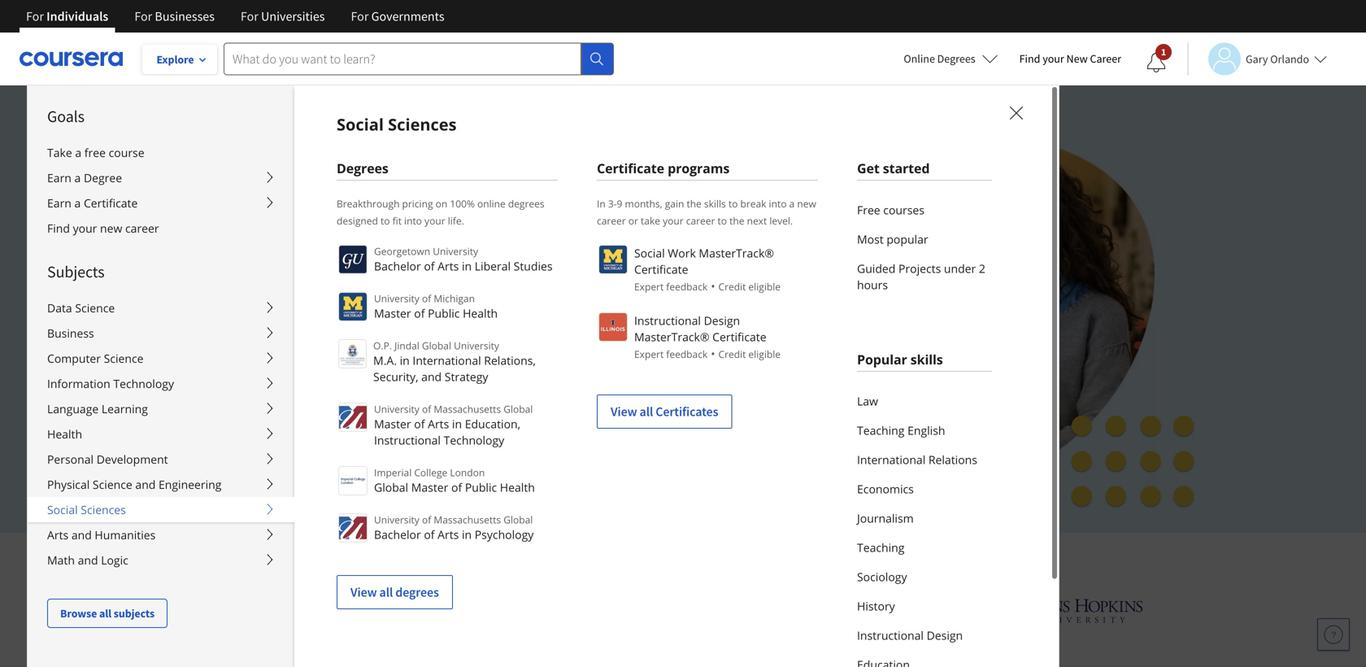 Task type: locate. For each thing, give the bounding box(es) containing it.
arts up math
[[47, 527, 68, 543]]

0 vertical spatial design
[[704, 313, 740, 328]]

social down the physical
[[47, 502, 78, 517]]

1 vertical spatial science
[[104, 351, 144, 366]]

on inside unlimited access to 7,000+ world-class courses, hands-on projects, and job-ready certificate programs—all included in your subscription
[[667, 228, 689, 253]]

your down the earn a certificate
[[73, 220, 97, 236]]

imperial college london logo image
[[338, 466, 368, 495]]

2 expert from the top
[[634, 347, 664, 361]]

social left work
[[634, 245, 665, 261]]

certificate inside instructional design mastertrack® certificate expert feedback • credit eligible
[[713, 329, 767, 344]]

partnername logo image for instructional
[[599, 312, 628, 342]]

1 vertical spatial health
[[47, 426, 82, 442]]

0 horizontal spatial international
[[413, 353, 481, 368]]

0 horizontal spatial with
[[286, 440, 311, 456]]

1 university of massachusetts global logo image from the top
[[338, 403, 368, 432]]

certificates
[[656, 403, 719, 420]]

for left 'businesses'
[[134, 8, 152, 24]]

social up coursera plus image
[[337, 113, 384, 135]]

the right gain on the top of the page
[[687, 197, 702, 210]]

university up strategy at the left
[[454, 339, 499, 352]]

view for view all degrees
[[351, 584, 377, 600]]

get started
[[857, 159, 930, 177]]

4 for from the left
[[351, 8, 369, 24]]

instructional design mastertrack® certificate expert feedback • credit eligible
[[634, 313, 781, 361]]

science inside data science dropdown button
[[75, 300, 115, 316]]

health inside university of michigan master of public health
[[463, 305, 498, 321]]

sciences up arts and humanities
[[81, 502, 126, 517]]

for left governments
[[351, 8, 369, 24]]

1 vertical spatial public
[[465, 480, 497, 495]]

0 vertical spatial health
[[463, 305, 498, 321]]

master for global master of public health
[[411, 480, 448, 495]]

sociology link
[[857, 562, 992, 591]]

unlimited access to 7,000+ world-class courses, hands-on projects, and job-ready certificate programs—all included in your subscription
[[211, 228, 709, 310]]

2 horizontal spatial career
[[686, 214, 715, 227]]

master inside imperial college london global master of public health
[[411, 480, 448, 495]]

in left psychology
[[462, 527, 472, 542]]

companies
[[734, 545, 833, 572]]

into
[[769, 197, 787, 210], [404, 214, 422, 227]]

university down life.
[[433, 244, 478, 258]]

on down gain on the top of the page
[[667, 228, 689, 253]]

design inside list
[[927, 628, 963, 643]]

for left individuals
[[26, 8, 44, 24]]

eligible inside instructional design mastertrack® certificate expert feedback • credit eligible
[[749, 347, 781, 361]]

0 horizontal spatial design
[[704, 313, 740, 328]]

university inside university of massachusetts global bachelor of arts in psychology
[[374, 513, 420, 526]]

0 horizontal spatial the
[[687, 197, 702, 210]]

0 vertical spatial degrees
[[508, 197, 545, 210]]

1 teaching from the top
[[857, 423, 905, 438]]

university of michigan master of public health
[[374, 292, 498, 321]]

1 horizontal spatial social sciences
[[337, 113, 457, 135]]

a left free
[[75, 145, 81, 160]]

day right start
[[279, 402, 300, 418]]

0 vertical spatial day
[[279, 402, 300, 418]]

free inside button
[[303, 402, 327, 418]]

and inside popup button
[[78, 552, 98, 568]]

expert for instructional design mastertrack® certificate
[[634, 347, 664, 361]]

0 vertical spatial feedback
[[666, 280, 708, 293]]

list for skills
[[857, 386, 992, 667]]

university inside university of michigan master of public health
[[374, 292, 420, 305]]

into up level.
[[769, 197, 787, 210]]

• inside social work mastertrack® certificate expert feedback • credit eligible
[[711, 278, 715, 294]]

1 vertical spatial master
[[374, 416, 411, 432]]

1 vertical spatial degrees
[[337, 159, 389, 177]]

university for master
[[374, 402, 420, 416]]

1 vertical spatial instructional
[[374, 432, 441, 448]]

duke university image
[[402, 595, 478, 621]]

0 vertical spatial all
[[640, 403, 653, 420]]

1 bachelor from the top
[[374, 258, 421, 274]]

your inside find your new career link
[[73, 220, 97, 236]]

information
[[47, 376, 110, 391]]

view inside "link"
[[351, 584, 377, 600]]

career down the earn a certificate dropdown button
[[125, 220, 159, 236]]

arts inside university of massachusetts global master of arts in education, instructional technology
[[428, 416, 449, 432]]

university for bachelor
[[374, 513, 420, 526]]

0 vertical spatial partnername logo image
[[599, 245, 628, 274]]

design down social work mastertrack® certificate expert feedback • credit eligible
[[704, 313, 740, 328]]

subscription
[[254, 286, 357, 310]]

and inside 'dropdown button'
[[135, 477, 156, 492]]

1 vertical spatial list
[[857, 386, 992, 667]]

mastertrack® inside social work mastertrack® certificate expert feedback • credit eligible
[[699, 245, 774, 261]]

master up money-
[[374, 416, 411, 432]]

1 horizontal spatial free
[[857, 202, 881, 218]]

gary orlando
[[1246, 52, 1310, 66]]

for universities
[[241, 8, 325, 24]]

sciences down what do you want to learn? text field at the top of the page
[[388, 113, 457, 135]]

o.p.
[[373, 339, 392, 352]]

massachusetts up education,
[[434, 402, 501, 416]]

individuals
[[46, 8, 108, 24]]

expert up view all certificates at the bottom
[[634, 347, 664, 361]]

georgetown university bachelor of arts in liberal studies
[[374, 244, 553, 274]]

teaching up sociology
[[857, 540, 905, 555]]

find down the earn a certificate
[[47, 220, 70, 236]]

master inside university of massachusetts global master of arts in education, instructional technology
[[374, 416, 411, 432]]

certificate up find your new career
[[84, 195, 138, 211]]

1 list from the top
[[857, 195, 992, 299]]

unlimited
[[211, 228, 293, 253]]

certificate down social work mastertrack® certificate expert feedback • credit eligible
[[713, 329, 767, 344]]

expert inside instructional design mastertrack® certificate expert feedback • credit eligible
[[634, 347, 664, 361]]

orlando
[[1271, 52, 1310, 66]]

all inside 'link'
[[640, 403, 653, 420]]

feedback up certificates
[[666, 347, 708, 361]]

course
[[109, 145, 144, 160]]

into inside breakthrough pricing on 100% online degrees designed to fit into your life.
[[404, 214, 422, 227]]

johns hopkins university image
[[989, 595, 1144, 626]]

break
[[741, 197, 767, 210]]

business button
[[28, 320, 294, 346]]

0 horizontal spatial find
[[47, 220, 70, 236]]

global inside o.p. jindal global university m.a. in international relations, security, and strategy
[[422, 339, 451, 352]]

free left trial
[[303, 402, 327, 418]]

on
[[436, 197, 448, 210], [667, 228, 689, 253]]

0 vertical spatial university of massachusetts global logo image
[[338, 403, 368, 432]]

1 vertical spatial bachelor
[[374, 527, 421, 542]]

teaching down law on the right of the page
[[857, 423, 905, 438]]

2 vertical spatial social
[[47, 502, 78, 517]]

credit inside social work mastertrack® certificate expert feedback • credit eligible
[[719, 280, 746, 293]]

logic
[[101, 552, 128, 568]]

arts and humanities button
[[28, 522, 294, 547]]

1 horizontal spatial view
[[611, 403, 637, 420]]

certificate up 9
[[597, 159, 665, 177]]

imperial
[[374, 466, 412, 479]]

to left fit
[[381, 214, 390, 227]]

1 vertical spatial all
[[380, 584, 393, 600]]

o.p. jindal global university logo image
[[338, 339, 367, 368]]

science inside physical science and engineering 'dropdown button'
[[93, 477, 132, 492]]

international up economics
[[857, 452, 926, 467]]

1 massachusetts from the top
[[434, 402, 501, 416]]

hours
[[857, 277, 888, 292]]

credit for design
[[719, 347, 746, 361]]

university of illinois at urbana-champaign image
[[223, 597, 350, 623]]

0 vertical spatial on
[[436, 197, 448, 210]]

1 vertical spatial expert
[[634, 347, 664, 361]]

in up guarantee
[[452, 416, 462, 432]]

1 horizontal spatial on
[[667, 228, 689, 253]]

earn for earn a degree
[[47, 170, 71, 185]]

in down the jindal
[[400, 353, 410, 368]]

1 horizontal spatial day
[[331, 440, 351, 456]]

instructional inside instructional design mastertrack® certificate expert feedback • credit eligible
[[634, 313, 701, 328]]

0 horizontal spatial instructional
[[374, 432, 441, 448]]

data science
[[47, 300, 115, 316]]

• up certificates
[[711, 346, 715, 361]]

2 horizontal spatial health
[[500, 480, 535, 495]]

all right the browse
[[99, 606, 111, 621]]

banner navigation
[[13, 0, 458, 33]]

day
[[279, 402, 300, 418], [331, 440, 351, 456]]

1 vertical spatial •
[[711, 346, 715, 361]]

all inside "link"
[[380, 584, 393, 600]]

social work mastertrack® certificate expert feedback • credit eligible
[[634, 245, 781, 294]]

a
[[75, 145, 81, 160], [74, 170, 81, 185], [74, 195, 81, 211], [789, 197, 795, 210]]

economics link
[[857, 474, 992, 504]]

university down security,
[[374, 402, 420, 416]]

university of massachusetts global logo image for bachelor
[[338, 513, 368, 543]]

university of massachusetts global logo image up learn
[[338, 513, 368, 543]]

instructional inside university of massachusetts global master of arts in education, instructional technology
[[374, 432, 441, 448]]

university of massachusetts global logo image up /year with 14-day money-back guarantee button
[[338, 403, 368, 432]]

and up subscription
[[288, 257, 319, 281]]

1 vertical spatial massachusetts
[[434, 513, 501, 526]]

feedback down work
[[666, 280, 708, 293]]

list containing law
[[857, 386, 992, 667]]

a up level.
[[789, 197, 795, 210]]

public inside imperial college london global master of public health
[[465, 480, 497, 495]]

social sciences inside the social sciences menu item
[[337, 113, 457, 135]]

global inside university of massachusetts global bachelor of arts in psychology
[[504, 513, 533, 526]]

on inside breakthrough pricing on 100% online degrees designed to fit into your life.
[[436, 197, 448, 210]]

new inside explore menu element
[[100, 220, 122, 236]]

partnername logo image
[[599, 245, 628, 274], [599, 312, 628, 342]]

social sciences up arts and humanities
[[47, 502, 126, 517]]

global up psychology
[[504, 513, 533, 526]]

university inside university of massachusetts global master of arts in education, instructional technology
[[374, 402, 420, 416]]

0 vertical spatial teaching
[[857, 423, 905, 438]]

all
[[640, 403, 653, 420], [380, 584, 393, 600], [99, 606, 111, 621]]

science up 'information technology'
[[104, 351, 144, 366]]

social sciences
[[337, 113, 457, 135], [47, 502, 126, 517]]

0 horizontal spatial free
[[303, 402, 327, 418]]

1 vertical spatial view
[[351, 584, 377, 600]]

with
[[286, 440, 311, 456], [839, 545, 878, 572]]

all left certificates
[[640, 403, 653, 420]]

teaching for teaching
[[857, 540, 905, 555]]

1 horizontal spatial into
[[769, 197, 787, 210]]

2 teaching from the top
[[857, 540, 905, 555]]

in right 'included'
[[694, 257, 709, 281]]

security,
[[373, 369, 419, 384]]

your left "new"
[[1043, 51, 1065, 66]]

massachusetts inside university of massachusetts global bachelor of arts in psychology
[[434, 513, 501, 526]]

1 vertical spatial day
[[331, 440, 351, 456]]

1 vertical spatial university of massachusetts global logo image
[[338, 513, 368, 543]]

new down the earn a certificate
[[100, 220, 122, 236]]

2 for from the left
[[134, 8, 152, 24]]

1 eligible from the top
[[749, 280, 781, 293]]

0 vertical spatial credit
[[719, 280, 746, 293]]

massachusetts inside university of massachusetts global master of arts in education, instructional technology
[[434, 402, 501, 416]]

master down college
[[411, 480, 448, 495]]

psychology
[[475, 527, 534, 542]]

feedback for work
[[666, 280, 708, 293]]

bachelor down georgetown
[[374, 258, 421, 274]]

global right the jindal
[[422, 339, 451, 352]]

2 earn from the top
[[47, 195, 71, 211]]

skills left break
[[704, 197, 726, 210]]

most popular
[[857, 231, 929, 247]]

in
[[597, 197, 606, 210]]

science up business
[[75, 300, 115, 316]]

career up work
[[686, 214, 715, 227]]

1 horizontal spatial with
[[839, 545, 878, 572]]

0 horizontal spatial new
[[100, 220, 122, 236]]

1 horizontal spatial social
[[337, 113, 384, 135]]

international up strategy at the left
[[413, 353, 481, 368]]

to down designed
[[356, 228, 374, 253]]

on left 100%
[[436, 197, 448, 210]]

mastertrack® for work
[[699, 245, 774, 261]]

university of massachusetts global logo image
[[338, 403, 368, 432], [338, 513, 368, 543]]

1 • from the top
[[711, 278, 715, 294]]

sciences inside dropdown button
[[81, 502, 126, 517]]

for for governments
[[351, 8, 369, 24]]

into inside in 3-9 months, gain the skills to break into a new career or take your career to the next level.
[[769, 197, 787, 210]]

1 vertical spatial partnername logo image
[[599, 312, 628, 342]]

skills up 'law' link
[[911, 351, 943, 368]]

bachelor up learn from
[[374, 527, 421, 542]]

into for degrees
[[404, 214, 422, 227]]

all inside button
[[99, 606, 111, 621]]

coursera
[[883, 545, 966, 572]]

• up instructional design mastertrack® certificate expert feedback • credit eligible
[[711, 278, 715, 294]]

for for individuals
[[26, 8, 44, 24]]

day left money-
[[331, 440, 351, 456]]

2 credit from the top
[[719, 347, 746, 361]]

university down ready
[[374, 292, 420, 305]]

design inside instructional design mastertrack® certificate expert feedback • credit eligible
[[704, 313, 740, 328]]

1 credit from the top
[[719, 280, 746, 293]]

a down earn a degree
[[74, 195, 81, 211]]

and left strategy at the left
[[421, 369, 442, 384]]

1 expert from the top
[[634, 280, 664, 293]]

credit inside instructional design mastertrack® certificate expert feedback • credit eligible
[[719, 347, 746, 361]]

0 horizontal spatial public
[[428, 305, 460, 321]]

science down personal development on the bottom left
[[93, 477, 132, 492]]

• inside instructional design mastertrack® certificate expert feedback • credit eligible
[[711, 346, 715, 361]]

career down 3-
[[597, 214, 626, 227]]

1 vertical spatial international
[[857, 452, 926, 467]]

in inside university of massachusetts global bachelor of arts in psychology
[[462, 527, 472, 542]]

2 university of massachusetts global logo image from the top
[[338, 513, 368, 543]]

english
[[908, 423, 946, 438]]

massachusetts up psychology
[[434, 513, 501, 526]]

fit
[[393, 214, 402, 227]]

0 vertical spatial master
[[374, 305, 411, 321]]

find your new career link
[[28, 216, 294, 241]]

law link
[[857, 386, 992, 416]]

3 for from the left
[[241, 8, 259, 24]]

health inside imperial college london global master of public health
[[500, 480, 535, 495]]

popular
[[887, 231, 929, 247]]

gary orlando button
[[1188, 43, 1328, 75]]

list
[[857, 195, 992, 299], [857, 386, 992, 667]]

certificate down work
[[634, 262, 689, 277]]

new inside in 3-9 months, gain the skills to break into a new career or take your career to the next level.
[[797, 197, 817, 210]]

science inside the computer science dropdown button
[[104, 351, 144, 366]]

a inside in 3-9 months, gain the skills to break into a new career or take your career to the next level.
[[789, 197, 795, 210]]

0 vertical spatial with
[[286, 440, 311, 456]]

public
[[428, 305, 460, 321], [465, 480, 497, 495]]

None search field
[[224, 43, 614, 75]]

and inside unlimited access to 7,000+ world-class courses, hands-on projects, and job-ready certificate programs—all included in your subscription
[[288, 257, 319, 281]]

international inside o.p. jindal global university m.a. in international relations, security, and strategy
[[413, 353, 481, 368]]

health
[[463, 305, 498, 321], [47, 426, 82, 442], [500, 480, 535, 495]]

2 horizontal spatial all
[[640, 403, 653, 420]]

1 vertical spatial eligible
[[749, 347, 781, 361]]

to inside unlimited access to 7,000+ world-class courses, hands-on projects, and job-ready certificate programs—all included in your subscription
[[356, 228, 374, 253]]

degrees right online
[[938, 51, 976, 66]]

view for view all certificates
[[611, 403, 637, 420]]

hands-
[[610, 228, 667, 253]]

start 7-day free trial
[[238, 402, 356, 418]]

university up learn
[[374, 513, 420, 526]]

mastertrack® inside instructional design mastertrack® certificate expert feedback • credit eligible
[[634, 329, 710, 344]]

university of massachusetts global master of arts in education, instructional technology
[[374, 402, 533, 448]]

universities
[[261, 8, 325, 24]]

1 vertical spatial on
[[667, 228, 689, 253]]

international inside list
[[857, 452, 926, 467]]

master inside university of michigan master of public health
[[374, 305, 411, 321]]

global inside university of massachusetts global master of arts in education, instructional technology
[[504, 402, 533, 416]]

your inside unlimited access to 7,000+ world-class courses, hands-on projects, and job-ready certificate programs—all included in your subscription
[[211, 286, 250, 310]]

1 earn from the top
[[47, 170, 71, 185]]

1 vertical spatial mastertrack®
[[634, 329, 710, 344]]

2 • from the top
[[711, 346, 715, 361]]

feedback inside social work mastertrack® certificate expert feedback • credit eligible
[[666, 280, 708, 293]]

a left degree at the top of page
[[74, 170, 81, 185]]

view all certificates link
[[597, 395, 732, 429]]

1 vertical spatial technology
[[444, 432, 505, 448]]

plus
[[971, 545, 1009, 572]]

health up psychology
[[500, 480, 535, 495]]

degrees up breakthrough at the top left
[[337, 159, 389, 177]]

•
[[711, 278, 715, 294], [711, 346, 715, 361]]

2 list from the top
[[857, 386, 992, 667]]

start 7-day free trial button
[[211, 391, 382, 430]]

0 vertical spatial view
[[611, 403, 637, 420]]

1 horizontal spatial design
[[927, 628, 963, 643]]

free up the most
[[857, 202, 881, 218]]

close image
[[1005, 102, 1027, 123], [1006, 102, 1027, 124]]

public down london
[[465, 480, 497, 495]]

global inside imperial college london global master of public health
[[374, 480, 408, 495]]

find for find your new career
[[1020, 51, 1041, 66]]

and
[[288, 257, 319, 281], [421, 369, 442, 384], [135, 477, 156, 492], [71, 527, 92, 543], [694, 545, 729, 572], [78, 552, 98, 568]]

instructional design link
[[857, 621, 992, 650]]

1 vertical spatial social
[[634, 245, 665, 261]]

arts inside dropdown button
[[47, 527, 68, 543]]

1 horizontal spatial health
[[463, 305, 498, 321]]

with left the 14-
[[286, 440, 311, 456]]

1 horizontal spatial degrees
[[508, 197, 545, 210]]

cancel
[[280, 365, 316, 380]]

0 vertical spatial the
[[687, 197, 702, 210]]

expert down the hands-
[[634, 280, 664, 293]]

earn a certificate button
[[28, 190, 294, 216]]

social inside dropdown button
[[47, 502, 78, 517]]

1 horizontal spatial the
[[730, 214, 745, 227]]

2 vertical spatial science
[[93, 477, 132, 492]]

1 for from the left
[[26, 8, 44, 24]]

1 vertical spatial social sciences
[[47, 502, 126, 517]]

teaching link
[[857, 533, 992, 562]]

1 vertical spatial teaching
[[857, 540, 905, 555]]

from
[[415, 545, 459, 572]]

1 horizontal spatial skills
[[911, 351, 943, 368]]

career
[[1090, 51, 1122, 66]]

earn
[[47, 170, 71, 185], [47, 195, 71, 211]]

instructional down 'included'
[[634, 313, 701, 328]]

new right break
[[797, 197, 817, 210]]

arts up guarantee
[[428, 416, 449, 432]]

0 vertical spatial list
[[857, 195, 992, 299]]

technology down education,
[[444, 432, 505, 448]]

0 horizontal spatial on
[[436, 197, 448, 210]]

with inside /year with 14-day money-back guarantee button
[[286, 440, 311, 456]]

list containing free courses
[[857, 195, 992, 299]]

1 vertical spatial degrees
[[396, 584, 439, 600]]

instructional inside list
[[857, 628, 924, 643]]

0 horizontal spatial career
[[125, 220, 159, 236]]

your inside breakthrough pricing on 100% online degrees designed to fit into your life.
[[425, 214, 445, 227]]

2 eligible from the top
[[749, 347, 781, 361]]

instructional down hec paris image
[[857, 628, 924, 643]]

1 partnername logo image from the top
[[599, 245, 628, 274]]

0 horizontal spatial health
[[47, 426, 82, 442]]

and left companies
[[694, 545, 729, 572]]

1 vertical spatial earn
[[47, 195, 71, 211]]

2 partnername logo image from the top
[[599, 312, 628, 342]]

design for instructional design
[[927, 628, 963, 643]]

0 horizontal spatial into
[[404, 214, 422, 227]]

degrees inside the social sciences menu item
[[337, 159, 389, 177]]

language learning
[[47, 401, 148, 416]]

start
[[238, 402, 266, 418]]

degrees right online
[[508, 197, 545, 210]]

math and logic button
[[28, 547, 294, 573]]

public down michigan
[[428, 305, 460, 321]]

2 bachelor from the top
[[374, 527, 421, 542]]

0 vertical spatial into
[[769, 197, 787, 210]]

in inside o.p. jindal global university m.a. in international relations, security, and strategy
[[400, 353, 410, 368]]

designed
[[337, 214, 378, 227]]

1 horizontal spatial technology
[[444, 432, 505, 448]]

mastertrack®
[[699, 245, 774, 261], [634, 329, 710, 344]]

1 horizontal spatial degrees
[[938, 51, 976, 66]]

personal development button
[[28, 447, 294, 472]]

the left "next"
[[730, 214, 745, 227]]

0 vertical spatial eligible
[[749, 280, 781, 293]]

and down development
[[135, 477, 156, 492]]

a for certificate
[[74, 195, 81, 211]]

view down learn
[[351, 584, 377, 600]]

for for businesses
[[134, 8, 152, 24]]

1 horizontal spatial public
[[465, 480, 497, 495]]

expert inside social work mastertrack® certificate expert feedback • credit eligible
[[634, 280, 664, 293]]

eligible inside social work mastertrack® certificate expert feedback • credit eligible
[[749, 280, 781, 293]]

technology up the language learning popup button
[[113, 376, 174, 391]]

0 vertical spatial technology
[[113, 376, 174, 391]]

international relations link
[[857, 445, 992, 474]]

0 vertical spatial mastertrack®
[[699, 245, 774, 261]]

2 vertical spatial instructional
[[857, 628, 924, 643]]

design down the history link
[[927, 628, 963, 643]]

earn down earn a degree
[[47, 195, 71, 211]]

earn down "take"
[[47, 170, 71, 185]]

1 horizontal spatial instructional
[[634, 313, 701, 328]]

instructional
[[634, 313, 701, 328], [374, 432, 441, 448], [857, 628, 924, 643]]

explore menu element
[[28, 85, 294, 628]]

into right fit
[[404, 214, 422, 227]]

1 vertical spatial into
[[404, 214, 422, 227]]

design
[[704, 313, 740, 328], [927, 628, 963, 643]]

feedback inside instructional design mastertrack® certificate expert feedback • credit eligible
[[666, 347, 708, 361]]

view inside 'link'
[[611, 403, 637, 420]]

0 vertical spatial skills
[[704, 197, 726, 210]]

for for universities
[[241, 8, 259, 24]]

1 horizontal spatial new
[[797, 197, 817, 210]]

earn a degree
[[47, 170, 122, 185]]

for individuals
[[26, 8, 108, 24]]

work
[[668, 245, 696, 261]]

0 vertical spatial bachelor
[[374, 258, 421, 274]]

feedback
[[666, 280, 708, 293], [666, 347, 708, 361]]

your left life.
[[425, 214, 445, 227]]

2 feedback from the top
[[666, 347, 708, 361]]

0 horizontal spatial social
[[47, 502, 78, 517]]

to left break
[[729, 197, 738, 210]]

international
[[413, 353, 481, 368], [857, 452, 926, 467]]

or
[[629, 214, 638, 227]]

expert
[[634, 280, 664, 293], [634, 347, 664, 361]]

georgetown university logo image
[[338, 245, 368, 274]]

1 feedback from the top
[[666, 280, 708, 293]]

0 vertical spatial instructional
[[634, 313, 701, 328]]

2 horizontal spatial social
[[634, 245, 665, 261]]

and inside o.p. jindal global university m.a. in international relations, security, and strategy
[[421, 369, 442, 384]]

1 vertical spatial credit
[[719, 347, 746, 361]]

0 horizontal spatial degrees
[[337, 159, 389, 177]]

0 horizontal spatial all
[[99, 606, 111, 621]]

0 vertical spatial expert
[[634, 280, 664, 293]]

0 vertical spatial social sciences
[[337, 113, 457, 135]]

businesses
[[155, 8, 215, 24]]

global
[[422, 339, 451, 352], [504, 402, 533, 416], [374, 480, 408, 495], [504, 513, 533, 526]]

credit
[[719, 280, 746, 293], [719, 347, 746, 361]]

1 vertical spatial the
[[730, 214, 745, 227]]

0 vertical spatial degrees
[[938, 51, 976, 66]]

2 massachusetts from the top
[[434, 513, 501, 526]]

all down learn
[[380, 584, 393, 600]]

degrees inside the view all degrees "link"
[[396, 584, 439, 600]]

1 button
[[1134, 43, 1179, 82]]

gain
[[665, 197, 684, 210]]

1 vertical spatial design
[[927, 628, 963, 643]]

social sciences down what do you want to learn? text field at the top of the page
[[337, 113, 457, 135]]

global up education,
[[504, 402, 533, 416]]

1 vertical spatial free
[[303, 402, 327, 418]]

find inside explore menu element
[[47, 220, 70, 236]]

all for subjects
[[99, 606, 111, 621]]



Task type: vqa. For each thing, say whether or not it's contained in the screenshot.


Task type: describe. For each thing, give the bounding box(es) containing it.
education,
[[465, 416, 521, 432]]

your inside in 3-9 months, gain the skills to break into a new career or take your career to the next level.
[[663, 214, 684, 227]]

physical
[[47, 477, 90, 492]]

global for bachelor of arts in psychology
[[504, 513, 533, 526]]

physical science and engineering
[[47, 477, 222, 492]]

anytime
[[319, 365, 367, 380]]

started
[[883, 159, 930, 177]]

georgetown
[[374, 244, 430, 258]]

14-
[[314, 440, 331, 456]]

• for design
[[711, 346, 715, 361]]

projects
[[899, 261, 941, 276]]

data science button
[[28, 295, 294, 320]]

teaching english
[[857, 423, 946, 438]]

projects,
[[211, 257, 283, 281]]

career inside explore menu element
[[125, 220, 159, 236]]

partnername logo image for social
[[599, 245, 628, 274]]

social sciences group
[[27, 0, 1367, 667]]

master for master of arts in education, instructional technology
[[374, 416, 411, 432]]

expert for social work mastertrack® certificate
[[634, 280, 664, 293]]

guided
[[857, 261, 896, 276]]

take a free course link
[[28, 140, 294, 165]]

guided projects under 2 hours link
[[857, 254, 992, 299]]

/year
[[253, 440, 283, 456]]

find for find your new career
[[47, 220, 70, 236]]

science for physical
[[93, 477, 132, 492]]

hec paris image
[[880, 594, 937, 627]]

trial
[[330, 402, 356, 418]]

find your new career
[[1020, 51, 1122, 66]]

technology inside university of massachusetts global master of arts in education, instructional technology
[[444, 432, 505, 448]]

sociology
[[857, 569, 907, 584]]

100%
[[450, 197, 475, 210]]

courses,
[[536, 228, 606, 253]]

liberal
[[475, 258, 511, 274]]

7,000+
[[378, 228, 434, 253]]

university of massachusetts global bachelor of arts in psychology
[[374, 513, 534, 542]]

your inside find your new career link
[[1043, 51, 1065, 66]]

public inside university of michigan master of public health
[[428, 305, 460, 321]]

most popular link
[[857, 225, 992, 254]]

2
[[979, 261, 986, 276]]

9
[[617, 197, 623, 210]]

to left "next"
[[718, 214, 727, 227]]

3-
[[608, 197, 617, 210]]

university of michigan logo image
[[338, 292, 368, 321]]

view all degrees list
[[337, 243, 558, 609]]

global for global master of public health
[[374, 480, 408, 495]]

design for instructional design mastertrack® certificate expert feedback • credit eligible
[[704, 313, 740, 328]]

certificate inside social work mastertrack® certificate expert feedback • credit eligible
[[634, 262, 689, 277]]

money-
[[354, 440, 397, 456]]

to inside breakthrough pricing on 100% online degrees designed to fit into your life.
[[381, 214, 390, 227]]

view all certificates list
[[597, 243, 818, 429]]

coursera plus image
[[211, 153, 459, 177]]

learning
[[102, 401, 148, 416]]

teaching english link
[[857, 416, 992, 445]]

sciences inside menu item
[[388, 113, 457, 135]]

and inside dropdown button
[[71, 527, 92, 543]]

world-
[[438, 228, 492, 253]]

explore
[[157, 52, 194, 67]]

social inside social work mastertrack® certificate expert feedback • credit eligible
[[634, 245, 665, 261]]

university inside georgetown university bachelor of arts in liberal studies
[[433, 244, 478, 258]]

o.p. jindal global university m.a. in international relations, security, and strategy
[[373, 339, 536, 384]]

find your new career
[[47, 220, 159, 236]]

university of massachusetts global logo image for master
[[338, 403, 368, 432]]

list for started
[[857, 195, 992, 299]]

goals
[[47, 106, 85, 126]]

take
[[641, 214, 660, 227]]

degrees inside popup button
[[938, 51, 976, 66]]

find your new career link
[[1012, 49, 1130, 69]]

bachelor inside georgetown university bachelor of arts in liberal studies
[[374, 258, 421, 274]]

social sciences inside social sciences dropdown button
[[47, 502, 126, 517]]

access
[[298, 228, 352, 253]]

data
[[47, 300, 72, 316]]

science for computer
[[104, 351, 144, 366]]

instructional for instructional design
[[857, 628, 924, 643]]

journalism link
[[857, 504, 992, 533]]

technology inside popup button
[[113, 376, 174, 391]]

bachelor inside university of massachusetts global bachelor of arts in psychology
[[374, 527, 421, 542]]

back
[[397, 440, 424, 456]]

in 3-9 months, gain the skills to break into a new career or take your career to the next level.
[[597, 197, 817, 227]]

arts inside university of massachusetts global bachelor of arts in psychology
[[438, 527, 459, 542]]

strategy
[[445, 369, 488, 384]]

journalism
[[857, 510, 914, 526]]

/year with 14-day money-back guarantee button
[[211, 439, 486, 457]]

science for data
[[75, 300, 115, 316]]

social sciences menu item
[[294, 0, 1367, 667]]

courses
[[884, 202, 925, 218]]

breakthrough pricing on 100% online degrees designed to fit into your life.
[[337, 197, 545, 227]]

coursera image
[[20, 46, 123, 72]]

massachusetts for education,
[[434, 402, 501, 416]]

instructional for instructional design mastertrack® certificate expert feedback • credit eligible
[[634, 313, 701, 328]]

help center image
[[1324, 625, 1344, 644]]

teaching for teaching english
[[857, 423, 905, 438]]

degrees inside breakthrough pricing on 100% online degrees designed to fit into your life.
[[508, 197, 545, 210]]

all for certificates
[[640, 403, 653, 420]]

earn a certificate
[[47, 195, 138, 211]]

london
[[450, 466, 485, 479]]

into for certificate programs
[[769, 197, 787, 210]]

of inside imperial college london global master of public health
[[451, 480, 462, 495]]

imperial college london global master of public health
[[374, 466, 535, 495]]

take
[[47, 145, 72, 160]]

1 vertical spatial skills
[[911, 351, 943, 368]]

development
[[97, 451, 168, 467]]

programs—all
[[495, 257, 613, 281]]

free inside list
[[857, 202, 881, 218]]

language learning button
[[28, 396, 294, 421]]

1 horizontal spatial career
[[597, 214, 626, 227]]

global for master of arts in education, instructional technology
[[504, 402, 533, 416]]

/month,
[[231, 365, 277, 380]]

take a free course
[[47, 145, 144, 160]]

in inside university of massachusetts global master of arts in education, instructional technology
[[452, 416, 462, 432]]

college
[[414, 466, 448, 479]]

governments
[[371, 8, 445, 24]]

view all degrees
[[351, 584, 439, 600]]

most
[[857, 231, 884, 247]]

university inside o.p. jindal global university m.a. in international relations, security, and strategy
[[454, 339, 499, 352]]

arts inside georgetown university bachelor of arts in liberal studies
[[438, 258, 459, 274]]

skills inside in 3-9 months, gain the skills to break into a new career or take your career to the next level.
[[704, 197, 726, 210]]

0 horizontal spatial day
[[279, 402, 300, 418]]

subjects
[[47, 262, 105, 282]]

certificate inside dropdown button
[[84, 195, 138, 211]]

studies
[[514, 258, 553, 274]]

all for degrees
[[380, 584, 393, 600]]

breakthrough
[[337, 197, 400, 210]]

massachusetts for psychology
[[434, 513, 501, 526]]

law
[[857, 393, 878, 409]]

health button
[[28, 421, 294, 447]]

show notifications image
[[1147, 53, 1166, 72]]

credit for work
[[719, 280, 746, 293]]

in inside georgetown university bachelor of arts in liberal studies
[[462, 258, 472, 274]]

popular skills
[[857, 351, 943, 368]]

• for work
[[711, 278, 715, 294]]

a for free
[[75, 145, 81, 160]]

health inside popup button
[[47, 426, 82, 442]]

arts and humanities
[[47, 527, 156, 543]]

eligible for social work mastertrack® certificate
[[749, 280, 781, 293]]

jindal
[[395, 339, 420, 352]]

university for of
[[374, 292, 420, 305]]

of inside georgetown university bachelor of arts in liberal studies
[[424, 258, 435, 274]]

feedback for design
[[666, 347, 708, 361]]

free
[[84, 145, 106, 160]]

1
[[1161, 46, 1167, 58]]

eligible for instructional design mastertrack® certificate
[[749, 347, 781, 361]]

in inside unlimited access to 7,000+ world-class courses, hands-on projects, and job-ready certificate programs—all included in your subscription
[[694, 257, 709, 281]]

leading
[[514, 545, 580, 572]]

1 vertical spatial with
[[839, 545, 878, 572]]

for businesses
[[134, 8, 215, 24]]

a for degree
[[74, 170, 81, 185]]

certificate programs
[[597, 159, 730, 177]]

language
[[47, 401, 99, 416]]

mastertrack® for design
[[634, 329, 710, 344]]

earn for earn a certificate
[[47, 195, 71, 211]]

What do you want to learn? text field
[[224, 43, 582, 75]]

online
[[904, 51, 935, 66]]



